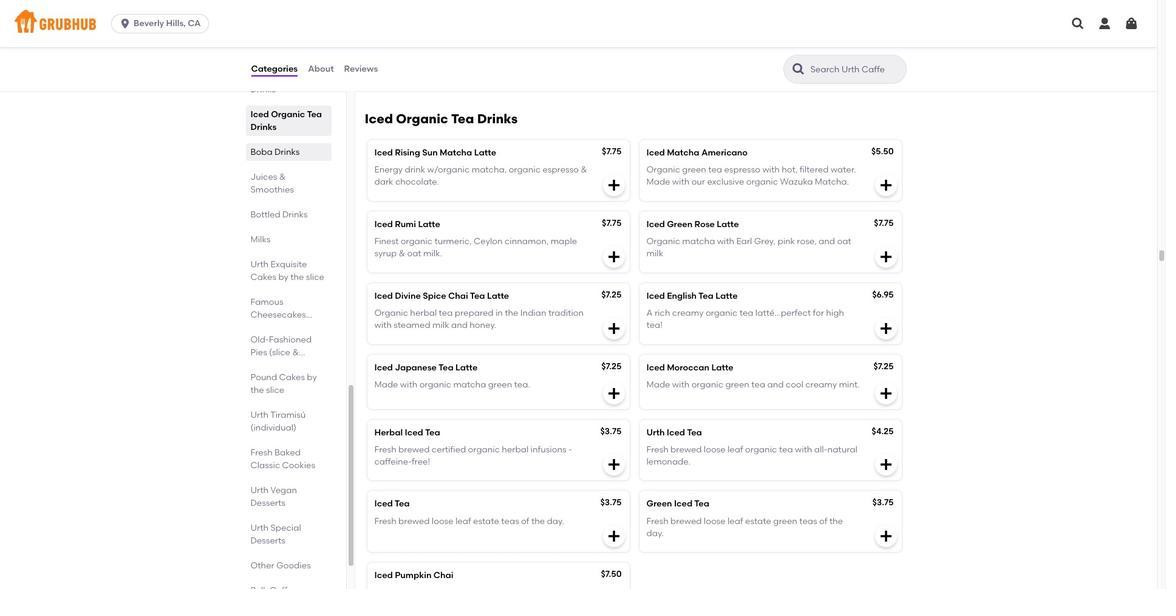 Task type: describe. For each thing, give the bounding box(es) containing it.
drink
[[405, 165, 425, 175]]

urth exquisite cakes by the slice
[[251, 259, 324, 283]]

svg image for finest organic turmeric, ceylon cinnamon, maple syrup & oat milk.
[[607, 250, 621, 264]]

organic inside organic green tea espresso with hot, filtered water. made with our exclusive organic wazuka matcha.
[[747, 177, 778, 187]]

latte up matcha,
[[474, 148, 497, 158]]

svg image for fresh brewed certified organic herbal infusions - caffeine-free!
[[607, 458, 621, 472]]

fresh brewed certified organic herbal infusions - caffeine-free!
[[375, 445, 572, 467]]

iced green rose latte
[[647, 219, 739, 230]]

0 vertical spatial chai
[[448, 291, 468, 301]]

creamy inside the a rich creamy organic tea latté...perfect for high tea!
[[673, 308, 704, 318]]

herbal
[[375, 427, 403, 438]]

boba
[[251, 147, 273, 157]]

filtered
[[800, 165, 829, 175]]

pumpkin chai latté image
[[539, 7, 630, 86]]

tea inside organic green tea espresso with hot, filtered water. made with our exclusive organic wazuka matcha.
[[709, 165, 723, 175]]

0 horizontal spatial matcha
[[454, 380, 486, 390]]

boba drinks
[[251, 147, 300, 157]]

$7.25 for iced moroccan latte
[[602, 361, 622, 372]]

cookies
[[282, 461, 315, 471]]

in
[[496, 308, 503, 318]]

fresh for herbal
[[375, 445, 397, 455]]

tea.
[[514, 380, 530, 390]]

oat for &
[[407, 249, 421, 259]]

infusions
[[531, 445, 567, 455]]

organic for organic matcha with earl grey, pink rose, and oat milk
[[647, 236, 681, 247]]

organic up sun on the top left of the page
[[396, 111, 448, 126]]

reviews
[[344, 64, 378, 74]]

$6.95
[[873, 290, 894, 300]]

the inside organic herbal tea prepared in the indian tradition with steamed milk and honey.
[[505, 308, 519, 318]]

fresh baked classic cookies
[[251, 448, 315, 471]]

matcha,
[[472, 165, 507, 175]]

$4.25
[[872, 426, 894, 437]]

day. inside 'fresh brewed loose leaf estate green teas of the day.'
[[647, 529, 664, 539]]

herbal iced tea
[[375, 427, 440, 438]]

iced english tea latte
[[647, 291, 738, 301]]

exclusive
[[708, 177, 745, 187]]

free!
[[412, 457, 430, 467]]

certified
[[432, 445, 466, 455]]

matcha.
[[815, 177, 849, 187]]

the inside famous cheesecakes (individual) old-fashioned pies (slice & individual) pound cakes by the slice
[[251, 385, 264, 396]]

ca
[[188, 18, 201, 29]]

slice inside famous cheesecakes (individual) old-fashioned pies (slice & individual) pound cakes by the slice
[[266, 385, 285, 396]]

1 of from the left
[[521, 516, 530, 527]]

latte up the a rich creamy organic tea latté...perfect for high tea!
[[716, 291, 738, 301]]

urth vegan desserts
[[251, 486, 297, 509]]

organic for organic green tea espresso with hot, filtered water. made with our exclusive organic wazuka matcha.
[[647, 165, 681, 175]]

leaf for teas
[[456, 516, 471, 527]]

tea up certified
[[425, 427, 440, 438]]

iced japanese tea latte
[[375, 362, 478, 373]]

exquisite
[[271, 259, 307, 270]]

wazuka
[[780, 177, 813, 187]]

with inside fresh brewed loose leaf organic tea with all-natural lemonade.
[[795, 445, 813, 455]]

urth for urth vegan desserts
[[251, 486, 269, 496]]

beverly
[[134, 18, 164, 29]]

urth special desserts
[[251, 523, 301, 546]]

earl
[[737, 236, 752, 247]]

urth for urth iced tea
[[647, 427, 665, 438]]

tea up prepared on the left bottom
[[470, 291, 485, 301]]

green inside organic green tea espresso with hot, filtered water. made with our exclusive organic wazuka matcha.
[[683, 165, 707, 175]]

juices & smoothies
[[251, 172, 294, 195]]

Search Urth Caffe search field
[[810, 64, 903, 75]]

mint.
[[839, 380, 860, 390]]

svg image inside beverly hills, ca button
[[119, 18, 131, 30]]

fresh inside fresh baked classic cookies
[[251, 448, 273, 458]]

tea down caffeine-
[[395, 499, 410, 509]]

urth for urth tiramisú (individual)
[[251, 410, 269, 420]]

tea up 'fresh brewed loose leaf estate green teas of the day.'
[[695, 499, 710, 509]]

rising
[[395, 148, 420, 158]]

(individual) for famous
[[251, 323, 297, 333]]

organic for organic herbal tea prepared in the indian tradition with steamed milk and honey.
[[375, 308, 408, 318]]

organic matcha with earl grey, pink rose, and oat milk
[[647, 236, 852, 259]]

green inside 'fresh brewed loose leaf estate green teas of the day.'
[[774, 516, 798, 527]]

categories button
[[251, 47, 298, 91]]

divine
[[395, 291, 421, 301]]

brewed for herbal
[[399, 445, 430, 455]]

indian
[[521, 308, 547, 318]]

0 vertical spatial green
[[667, 219, 693, 230]]

urth for urth special desserts
[[251, 523, 269, 534]]

finest organic turmeric, ceylon cinnamon, maple syrup & oat milk.
[[375, 236, 577, 259]]

maple
[[551, 236, 577, 247]]

turmeric,
[[435, 236, 472, 247]]

drinks inside organic tea drinks
[[251, 84, 276, 95]]

honey.
[[470, 320, 497, 331]]

organic inside the a rich creamy organic tea latté...perfect for high tea!
[[706, 308, 738, 318]]

hills,
[[166, 18, 186, 29]]

search icon image
[[791, 62, 806, 77]]

(slice
[[269, 348, 290, 358]]

& inside juices & smoothies
[[279, 172, 286, 182]]

made inside organic green tea espresso with hot, filtered water. made with our exclusive organic wazuka matcha.
[[647, 177, 671, 187]]

drinks right bottled
[[283, 210, 308, 220]]

juices
[[251, 172, 277, 182]]

categories
[[251, 64, 298, 74]]

& inside famous cheesecakes (individual) old-fashioned pies (slice & individual) pound cakes by the slice
[[293, 348, 299, 358]]

urth iced tea
[[647, 427, 702, 438]]

water.
[[831, 165, 857, 175]]

english
[[667, 291, 697, 301]]

fresh for urth
[[647, 445, 669, 455]]

milks
[[251, 235, 271, 245]]

$7.50
[[601, 570, 622, 580]]

tiramisú
[[271, 410, 306, 420]]

with down japanese
[[400, 380, 418, 390]]

prepared
[[455, 308, 494, 318]]

sun
[[422, 148, 438, 158]]

herbal inside organic herbal tea prepared in the indian tradition with steamed milk and honey.
[[410, 308, 437, 318]]

-
[[569, 445, 572, 455]]

$7.75 for iced green rose latte
[[602, 218, 622, 228]]

beverly hills, ca button
[[111, 14, 214, 33]]

tea!
[[647, 320, 663, 331]]

iced tea
[[375, 499, 410, 509]]

finest
[[375, 236, 399, 247]]

herbal inside the fresh brewed certified organic herbal infusions - caffeine-free!
[[502, 445, 529, 455]]

goodies
[[277, 561, 311, 571]]

cool
[[786, 380, 804, 390]]

brewed for urth
[[671, 445, 702, 455]]

main navigation navigation
[[0, 0, 1158, 47]]

drinks inside iced organic tea drinks
[[251, 122, 277, 132]]

$3.75 for green iced tea
[[601, 498, 622, 508]]

matcha inside organic matcha with earl grey, pink rose, and oat milk
[[683, 236, 715, 247]]

0 horizontal spatial iced organic tea drinks
[[251, 109, 322, 132]]

and inside organic herbal tea prepared in the indian tradition with steamed milk and honey.
[[451, 320, 468, 331]]

green iced tea
[[647, 499, 710, 509]]

spice
[[423, 291, 446, 301]]

iced pumpkin chai
[[375, 571, 454, 581]]

1 vertical spatial creamy
[[806, 380, 837, 390]]

svg image for made with organic green tea and cool creamy mint.
[[879, 386, 894, 401]]

fresh brewed loose leaf organic tea with all-natural lemonade.
[[647, 445, 858, 467]]

other goodies
[[251, 561, 311, 571]]

organic inside energy drink w/organic matcha, organic espresso & dark chocolate.
[[509, 165, 541, 175]]

tea inside fresh brewed loose leaf organic tea with all-natural lemonade.
[[779, 445, 793, 455]]

latte up in at the left bottom of page
[[487, 291, 509, 301]]

smoothies
[[251, 185, 294, 195]]

organic herbal tea prepared in the indian tradition with steamed milk and honey.
[[375, 308, 584, 331]]

tea inside organic tea drinks
[[286, 72, 301, 82]]

latte right rose
[[717, 219, 739, 230]]

loose for urth iced tea
[[704, 445, 726, 455]]

1 horizontal spatial iced organic tea drinks
[[365, 111, 518, 126]]

americano
[[702, 148, 748, 158]]

iced divine spice chai tea latte
[[375, 291, 509, 301]]

pies
[[251, 348, 267, 358]]

rose
[[695, 219, 715, 230]]



Task type: locate. For each thing, give the bounding box(es) containing it.
tea left latté...perfect
[[740, 308, 754, 318]]

tea left cool
[[752, 380, 766, 390]]

leaf for green
[[728, 516, 744, 527]]

milk down iced green rose latte
[[647, 249, 664, 259]]

baked
[[275, 448, 301, 458]]

desserts for vegan
[[251, 498, 286, 509]]

0 vertical spatial herbal
[[410, 308, 437, 318]]

a
[[647, 308, 653, 318]]

made down moroccan
[[647, 380, 671, 390]]

with left hot,
[[763, 165, 780, 175]]

0 horizontal spatial oat
[[407, 249, 421, 259]]

1 (individual) from the top
[[251, 323, 297, 333]]

organic right matcha,
[[509, 165, 541, 175]]

organic inside iced organic tea drinks
[[271, 109, 305, 120]]

and right the rose,
[[819, 236, 836, 247]]

svg image for energy drink w/organic matcha, organic espresso & dark chocolate.
[[607, 178, 621, 192]]

$7.75 for iced matcha americano
[[602, 146, 622, 157]]

1 horizontal spatial slice
[[306, 272, 324, 283]]

1 desserts from the top
[[251, 498, 286, 509]]

made left our on the right
[[647, 177, 671, 187]]

0 horizontal spatial teas
[[501, 516, 519, 527]]

urth left vegan
[[251, 486, 269, 496]]

made for made with organic matcha green tea.
[[375, 380, 398, 390]]

tea up made with organic matcha green tea.
[[439, 362, 454, 373]]

desserts down special
[[251, 536, 286, 546]]

brewed
[[399, 445, 430, 455], [671, 445, 702, 455], [399, 516, 430, 527], [671, 516, 702, 527]]

tea left all-
[[779, 445, 793, 455]]

1 vertical spatial green
[[647, 499, 672, 509]]

pound
[[251, 372, 277, 383]]

0 horizontal spatial milk
[[433, 320, 449, 331]]

matcha up our on the right
[[667, 148, 700, 158]]

slice inside urth exquisite cakes by the slice
[[306, 272, 324, 283]]

grey,
[[755, 236, 776, 247]]

and
[[819, 236, 836, 247], [451, 320, 468, 331], [768, 380, 784, 390]]

organic inside organic herbal tea prepared in the indian tradition with steamed milk and honey.
[[375, 308, 408, 318]]

ceylon
[[474, 236, 503, 247]]

oat inside organic matcha with earl grey, pink rose, and oat milk
[[838, 236, 852, 247]]

organic down organic tea drinks
[[271, 109, 305, 120]]

tea inside organic herbal tea prepared in the indian tradition with steamed milk and honey.
[[439, 308, 453, 318]]

tea right english
[[699, 291, 714, 301]]

brewed down urth iced tea
[[671, 445, 702, 455]]

organic down iced green rose latte
[[647, 236, 681, 247]]

urth for urth exquisite cakes by the slice
[[251, 259, 269, 270]]

& inside finest organic turmeric, ceylon cinnamon, maple syrup & oat milk.
[[399, 249, 405, 259]]

with inside organic matcha with earl grey, pink rose, and oat milk
[[717, 236, 735, 247]]

organic inside finest organic turmeric, ceylon cinnamon, maple syrup & oat milk.
[[401, 236, 433, 247]]

pink
[[778, 236, 795, 247]]

0 vertical spatial oat
[[838, 236, 852, 247]]

and down prepared on the left bottom
[[451, 320, 468, 331]]

urth left tiramisú
[[251, 410, 269, 420]]

1 horizontal spatial matcha
[[667, 148, 700, 158]]

0 horizontal spatial herbal
[[410, 308, 437, 318]]

dark
[[375, 177, 393, 187]]

leaf inside 'fresh brewed loose leaf estate green teas of the day.'
[[728, 516, 744, 527]]

caffeine-
[[375, 457, 412, 467]]

and inside organic matcha with earl grey, pink rose, and oat milk
[[819, 236, 836, 247]]

creamy right cool
[[806, 380, 837, 390]]

desserts inside urth special desserts
[[251, 536, 286, 546]]

2 vertical spatial and
[[768, 380, 784, 390]]

1 horizontal spatial day.
[[647, 529, 664, 539]]

brewed up free! at the left of the page
[[399, 445, 430, 455]]

0 vertical spatial desserts
[[251, 498, 286, 509]]

1 vertical spatial slice
[[266, 385, 285, 396]]

drinks right boba
[[275, 147, 300, 157]]

tea down iced divine spice chai tea latte
[[439, 308, 453, 318]]

special
[[271, 523, 301, 534]]

rich
[[655, 308, 670, 318]]

organic left all-
[[746, 445, 777, 455]]

organic right certified
[[468, 445, 500, 455]]

milk.
[[424, 249, 442, 259]]

1 vertical spatial by
[[307, 372, 317, 383]]

fresh for green
[[647, 516, 669, 527]]

1 horizontal spatial herbal
[[502, 445, 529, 455]]

0 vertical spatial creamy
[[673, 308, 704, 318]]

made with organic green tea and cool creamy mint.
[[647, 380, 860, 390]]

drinks up boba
[[251, 122, 277, 132]]

0 horizontal spatial slice
[[266, 385, 285, 396]]

iced rumi latte
[[375, 219, 440, 230]]

moroccan
[[667, 362, 710, 373]]

organic for organic tea drinks
[[251, 72, 284, 82]]

natural
[[828, 445, 858, 455]]

drinks up matcha,
[[477, 111, 518, 126]]

the inside urth exquisite cakes by the slice
[[291, 272, 304, 283]]

1 horizontal spatial and
[[768, 380, 784, 390]]

tea inside iced organic tea drinks
[[307, 109, 322, 120]]

organic tea drinks
[[251, 72, 301, 95]]

iced organic tea drinks up 'iced rising sun matcha latte'
[[365, 111, 518, 126]]

by down exquisite
[[279, 272, 289, 283]]

estate for teas
[[473, 516, 499, 527]]

brewed inside 'fresh brewed loose leaf estate green teas of the day.'
[[671, 516, 702, 527]]

tea up 'iced rising sun matcha latte'
[[451, 111, 474, 126]]

tea up lemonade.
[[687, 427, 702, 438]]

cakes inside urth exquisite cakes by the slice
[[251, 272, 276, 283]]

reviews button
[[344, 47, 379, 91]]

tea down about button
[[307, 109, 322, 120]]

0 vertical spatial (individual)
[[251, 323, 297, 333]]

milk right steamed
[[433, 320, 449, 331]]

milk inside organic matcha with earl grey, pink rose, and oat milk
[[647, 249, 664, 259]]

0 vertical spatial and
[[819, 236, 836, 247]]

organic inside organic matcha with earl grey, pink rose, and oat milk
[[647, 236, 681, 247]]

herbal left infusions
[[502, 445, 529, 455]]

with left steamed
[[375, 320, 392, 331]]

made for made with organic green tea and cool creamy mint.
[[647, 380, 671, 390]]

0 horizontal spatial matcha
[[440, 148, 472, 158]]

brewed inside the fresh brewed certified organic herbal infusions - caffeine-free!
[[399, 445, 430, 455]]

organic down divine
[[375, 308, 408, 318]]

tea up exclusive
[[709, 165, 723, 175]]

matcha down iced japanese tea latte
[[454, 380, 486, 390]]

fresh brewed loose leaf estate teas of the day.
[[375, 516, 564, 527]]

fresh down the "green iced tea"
[[647, 516, 669, 527]]

0 horizontal spatial estate
[[473, 516, 499, 527]]

2 (individual) from the top
[[251, 423, 297, 433]]

drinks
[[251, 84, 276, 95], [477, 111, 518, 126], [251, 122, 277, 132], [275, 147, 300, 157], [283, 210, 308, 220]]

individual)
[[251, 360, 294, 371]]

energy drink w/organic matcha, organic espresso & dark chocolate.
[[375, 165, 588, 187]]

loose inside 'fresh brewed loose leaf estate green teas of the day.'
[[704, 516, 726, 527]]

espresso inside energy drink w/organic matcha, organic espresso & dark chocolate.
[[543, 165, 579, 175]]

our
[[692, 177, 705, 187]]

by inside famous cheesecakes (individual) old-fashioned pies (slice & individual) pound cakes by the slice
[[307, 372, 317, 383]]

1 horizontal spatial teas
[[800, 516, 818, 527]]

$3.75 for urth iced tea
[[601, 426, 622, 437]]

(individual) for urth
[[251, 423, 297, 433]]

organic left wazuka
[[747, 177, 778, 187]]

drinks down categories on the left of page
[[251, 84, 276, 95]]

brewed for iced
[[399, 516, 430, 527]]

1 horizontal spatial milk
[[647, 249, 664, 259]]

urth left special
[[251, 523, 269, 534]]

for
[[813, 308, 824, 318]]

cakes up famous
[[251, 272, 276, 283]]

1 matcha from the left
[[440, 148, 472, 158]]

chai right pumpkin
[[434, 571, 454, 581]]

fresh inside fresh brewed loose leaf organic tea with all-natural lemonade.
[[647, 445, 669, 455]]

1 vertical spatial oat
[[407, 249, 421, 259]]

0 horizontal spatial and
[[451, 320, 468, 331]]

$7.25
[[602, 290, 622, 300], [602, 361, 622, 372], [874, 361, 894, 372]]

2 of from the left
[[820, 516, 828, 527]]

loose for iced tea
[[432, 516, 454, 527]]

&
[[581, 165, 588, 175], [279, 172, 286, 182], [399, 249, 405, 259], [293, 348, 299, 358]]

high
[[827, 308, 845, 318]]

fresh up caffeine-
[[375, 445, 397, 455]]

matcha up w/organic
[[440, 148, 472, 158]]

2 espresso from the left
[[725, 165, 761, 175]]

svg image inside main navigation navigation
[[1071, 16, 1086, 31]]

matcha down iced green rose latte
[[683, 236, 715, 247]]

herbal up steamed
[[410, 308, 437, 318]]

1 vertical spatial and
[[451, 320, 468, 331]]

about
[[308, 64, 334, 74]]

urth
[[251, 259, 269, 270], [251, 410, 269, 420], [647, 427, 665, 438], [251, 486, 269, 496], [251, 523, 269, 534]]

cakes inside famous cheesecakes (individual) old-fashioned pies (slice & individual) pound cakes by the slice
[[279, 372, 305, 383]]

(individual) down cheesecakes
[[251, 323, 297, 333]]

urth inside urth exquisite cakes by the slice
[[251, 259, 269, 270]]

about button
[[308, 47, 335, 91]]

fresh down iced tea
[[375, 516, 397, 527]]

1 espresso from the left
[[543, 165, 579, 175]]

matcha
[[440, 148, 472, 158], [667, 148, 700, 158]]

fresh inside 'fresh brewed loose leaf estate green teas of the day.'
[[647, 516, 669, 527]]

1 vertical spatial (individual)
[[251, 423, 297, 433]]

0 horizontal spatial day.
[[547, 516, 564, 527]]

fresh brewed loose leaf estate green teas of the day.
[[647, 516, 843, 539]]

oat inside finest organic turmeric, ceylon cinnamon, maple syrup & oat milk.
[[407, 249, 421, 259]]

estate inside 'fresh brewed loose leaf estate green teas of the day.'
[[746, 516, 772, 527]]

urth inside urth tiramisú (individual)
[[251, 410, 269, 420]]

desserts for special
[[251, 536, 286, 546]]

(individual) down tiramisú
[[251, 423, 297, 433]]

of inside 'fresh brewed loose leaf estate green teas of the day.'
[[820, 516, 828, 527]]

$3.75
[[601, 426, 622, 437], [601, 498, 622, 508], [873, 498, 894, 508]]

brewed inside fresh brewed loose leaf organic tea with all-natural lemonade.
[[671, 445, 702, 455]]

urth inside urth vegan desserts
[[251, 486, 269, 496]]

urth down milks
[[251, 259, 269, 270]]

fresh inside the fresh brewed certified organic herbal infusions - caffeine-free!
[[375, 445, 397, 455]]

cakes
[[251, 272, 276, 283], [279, 372, 305, 383]]

urth inside urth special desserts
[[251, 523, 269, 534]]

svg image for organic green tea espresso with hot, filtered water. made with our exclusive organic wazuka matcha.
[[879, 178, 894, 192]]

chai
[[448, 291, 468, 301], [434, 571, 454, 581]]

desserts inside urth vegan desserts
[[251, 498, 286, 509]]

2 desserts from the top
[[251, 536, 286, 546]]

1 horizontal spatial matcha
[[683, 236, 715, 247]]

1 vertical spatial herbal
[[502, 445, 529, 455]]

fresh up lemonade.
[[647, 445, 669, 455]]

with
[[763, 165, 780, 175], [673, 177, 690, 187], [717, 236, 735, 247], [375, 320, 392, 331], [400, 380, 418, 390], [673, 380, 690, 390], [795, 445, 813, 455]]

brewed for green
[[671, 516, 702, 527]]

0 vertical spatial slice
[[306, 272, 324, 283]]

organic down iced rumi latte
[[401, 236, 433, 247]]

made down japanese
[[375, 380, 398, 390]]

organic inside the fresh brewed certified organic herbal infusions - caffeine-free!
[[468, 445, 500, 455]]

iced organic tea drinks
[[251, 109, 322, 132], [365, 111, 518, 126]]

loose for green iced tea
[[704, 516, 726, 527]]

(individual)
[[251, 323, 297, 333], [251, 423, 297, 433]]

cheesecakes
[[251, 310, 306, 320]]

iced moroccan latte
[[647, 362, 734, 373]]

loose inside fresh brewed loose leaf organic tea with all-natural lemonade.
[[704, 445, 726, 455]]

teas inside 'fresh brewed loose leaf estate green teas of the day.'
[[800, 516, 818, 527]]

beverly hills, ca
[[134, 18, 201, 29]]

0 horizontal spatial of
[[521, 516, 530, 527]]

svg image
[[1071, 16, 1086, 31], [607, 178, 621, 192], [879, 178, 894, 192], [607, 250, 621, 264], [607, 386, 621, 401], [879, 386, 894, 401], [607, 458, 621, 472], [879, 529, 894, 544]]

1 horizontal spatial of
[[820, 516, 828, 527]]

oat
[[838, 236, 852, 247], [407, 249, 421, 259]]

leaf inside fresh brewed loose leaf organic tea with all-natural lemonade.
[[728, 445, 744, 455]]

urth tiramisú (individual)
[[251, 410, 306, 433]]

1 vertical spatial milk
[[433, 320, 449, 331]]

2 estate from the left
[[746, 516, 772, 527]]

0 horizontal spatial espresso
[[543, 165, 579, 175]]

fresh for iced
[[375, 516, 397, 527]]

organic down iced english tea latte
[[706, 308, 738, 318]]

syrup
[[375, 249, 397, 259]]

leaf
[[728, 445, 744, 455], [456, 516, 471, 527], [728, 516, 744, 527]]

organic inside organic green tea espresso with hot, filtered water. made with our exclusive organic wazuka matcha.
[[647, 165, 681, 175]]

oat for and
[[838, 236, 852, 247]]

& inside energy drink w/organic matcha, organic espresso & dark chocolate.
[[581, 165, 588, 175]]

tradition
[[549, 308, 584, 318]]

latté...perfect
[[756, 308, 811, 318]]

cinnamon,
[[505, 236, 549, 247]]

bottled drinks
[[251, 210, 308, 220]]

green down lemonade.
[[647, 499, 672, 509]]

estate for green
[[746, 516, 772, 527]]

organic down iced japanese tea latte
[[420, 380, 452, 390]]

all-
[[815, 445, 828, 455]]

loose
[[704, 445, 726, 455], [432, 516, 454, 527], [704, 516, 726, 527]]

with left all-
[[795, 445, 813, 455]]

with inside organic herbal tea prepared in the indian tradition with steamed milk and honey.
[[375, 320, 392, 331]]

tea inside the a rich creamy organic tea latté...perfect for high tea!
[[740, 308, 754, 318]]

0 horizontal spatial by
[[279, 272, 289, 283]]

green left rose
[[667, 219, 693, 230]]

2 matcha from the left
[[667, 148, 700, 158]]

with left our on the right
[[673, 177, 690, 187]]

iced organic tea drinks up boba drinks
[[251, 109, 322, 132]]

(individual) inside urth tiramisú (individual)
[[251, 423, 297, 433]]

creamy down iced english tea latte
[[673, 308, 704, 318]]

1 horizontal spatial estate
[[746, 516, 772, 527]]

pumpkin
[[395, 571, 432, 581]]

other
[[251, 561, 274, 571]]

0 vertical spatial milk
[[647, 249, 664, 259]]

hot,
[[782, 165, 798, 175]]

and left cool
[[768, 380, 784, 390]]

0 horizontal spatial creamy
[[673, 308, 704, 318]]

$7.25 for iced english tea latte
[[602, 290, 622, 300]]

fresh
[[375, 445, 397, 455], [647, 445, 669, 455], [251, 448, 273, 458], [375, 516, 397, 527], [647, 516, 669, 527]]

0 vertical spatial matcha
[[683, 236, 715, 247]]

1 vertical spatial cakes
[[279, 372, 305, 383]]

by inside urth exquisite cakes by the slice
[[279, 272, 289, 283]]

leaf for tea
[[728, 445, 744, 455]]

vegan
[[271, 486, 297, 496]]

$5.50
[[872, 146, 894, 157]]

2 teas from the left
[[800, 516, 818, 527]]

cakes down individual)
[[279, 372, 305, 383]]

slice down exquisite
[[306, 272, 324, 283]]

1 horizontal spatial cakes
[[279, 372, 305, 383]]

brewed down the "green iced tea"
[[671, 516, 702, 527]]

organic down the iced matcha americano
[[647, 165, 681, 175]]

chai up prepared on the left bottom
[[448, 291, 468, 301]]

of
[[521, 516, 530, 527], [820, 516, 828, 527]]

$7.75
[[602, 146, 622, 157], [602, 218, 622, 228], [874, 218, 894, 228]]

svg image
[[1098, 16, 1113, 31], [1125, 16, 1139, 31], [119, 18, 131, 30], [879, 250, 894, 264], [607, 321, 621, 336], [879, 321, 894, 336], [879, 458, 894, 472], [607, 529, 621, 544]]

made with organic matcha green tea.
[[375, 380, 530, 390]]

organic
[[251, 72, 284, 82], [271, 109, 305, 120], [396, 111, 448, 126], [647, 165, 681, 175], [647, 236, 681, 247], [375, 308, 408, 318]]

latte right moroccan
[[712, 362, 734, 373]]

tea left about button
[[286, 72, 301, 82]]

organic inside fresh brewed loose leaf organic tea with all-natural lemonade.
[[746, 445, 777, 455]]

w/organic
[[428, 165, 470, 175]]

0 vertical spatial by
[[279, 272, 289, 283]]

1 horizontal spatial oat
[[838, 236, 852, 247]]

milk inside organic herbal tea prepared in the indian tradition with steamed milk and honey.
[[433, 320, 449, 331]]

fresh up the classic
[[251, 448, 273, 458]]

lemonade.
[[647, 457, 691, 467]]

1 vertical spatial desserts
[[251, 536, 286, 546]]

slice down pound
[[266, 385, 285, 396]]

by
[[279, 272, 289, 283], [307, 372, 317, 383]]

latte right "rumi"
[[418, 219, 440, 230]]

latte up made with organic matcha green tea.
[[456, 362, 478, 373]]

svg image for made with organic matcha green tea.
[[607, 386, 621, 401]]

brewed down iced tea
[[399, 516, 430, 527]]

rose,
[[797, 236, 817, 247]]

latte
[[474, 148, 497, 158], [418, 219, 440, 230], [717, 219, 739, 230], [487, 291, 509, 301], [716, 291, 738, 301], [456, 362, 478, 373], [712, 362, 734, 373]]

2 horizontal spatial and
[[819, 236, 836, 247]]

oat left milk.
[[407, 249, 421, 259]]

svg image for fresh brewed loose leaf estate green teas of the day.
[[879, 529, 894, 544]]

(individual) inside famous cheesecakes (individual) old-fashioned pies (slice & individual) pound cakes by the slice
[[251, 323, 297, 333]]

1 vertical spatial chai
[[434, 571, 454, 581]]

desserts down vegan
[[251, 498, 286, 509]]

0 vertical spatial cakes
[[251, 272, 276, 283]]

the inside 'fresh brewed loose leaf estate green teas of the day.'
[[830, 516, 843, 527]]

1 vertical spatial matcha
[[454, 380, 486, 390]]

by down fashioned
[[307, 372, 317, 383]]

organic left about button
[[251, 72, 284, 82]]

1 teas from the left
[[501, 516, 519, 527]]

oat right the rose,
[[838, 236, 852, 247]]

1 vertical spatial day.
[[647, 529, 664, 539]]

0 vertical spatial day.
[[547, 516, 564, 527]]

1 estate from the left
[[473, 516, 499, 527]]

organic down iced moroccan latte
[[692, 380, 724, 390]]

urth up lemonade.
[[647, 427, 665, 438]]

iced
[[251, 109, 269, 120], [365, 111, 393, 126], [375, 148, 393, 158], [647, 148, 665, 158], [375, 219, 393, 230], [647, 219, 665, 230], [375, 291, 393, 301], [647, 291, 665, 301], [375, 362, 393, 373], [647, 362, 665, 373], [405, 427, 423, 438], [667, 427, 685, 438], [375, 499, 393, 509], [674, 499, 693, 509], [375, 571, 393, 581]]

with down moroccan
[[673, 380, 690, 390]]

with left earl
[[717, 236, 735, 247]]

1 horizontal spatial by
[[307, 372, 317, 383]]

espresso inside organic green tea espresso with hot, filtered water. made with our exclusive organic wazuka matcha.
[[725, 165, 761, 175]]

1 horizontal spatial creamy
[[806, 380, 837, 390]]

organic inside organic tea drinks
[[251, 72, 284, 82]]

classic
[[251, 461, 280, 471]]

1 horizontal spatial espresso
[[725, 165, 761, 175]]

famous
[[251, 297, 284, 307]]

japanese
[[395, 362, 437, 373]]

0 horizontal spatial cakes
[[251, 272, 276, 283]]



Task type: vqa. For each thing, say whether or not it's contained in the screenshot.


